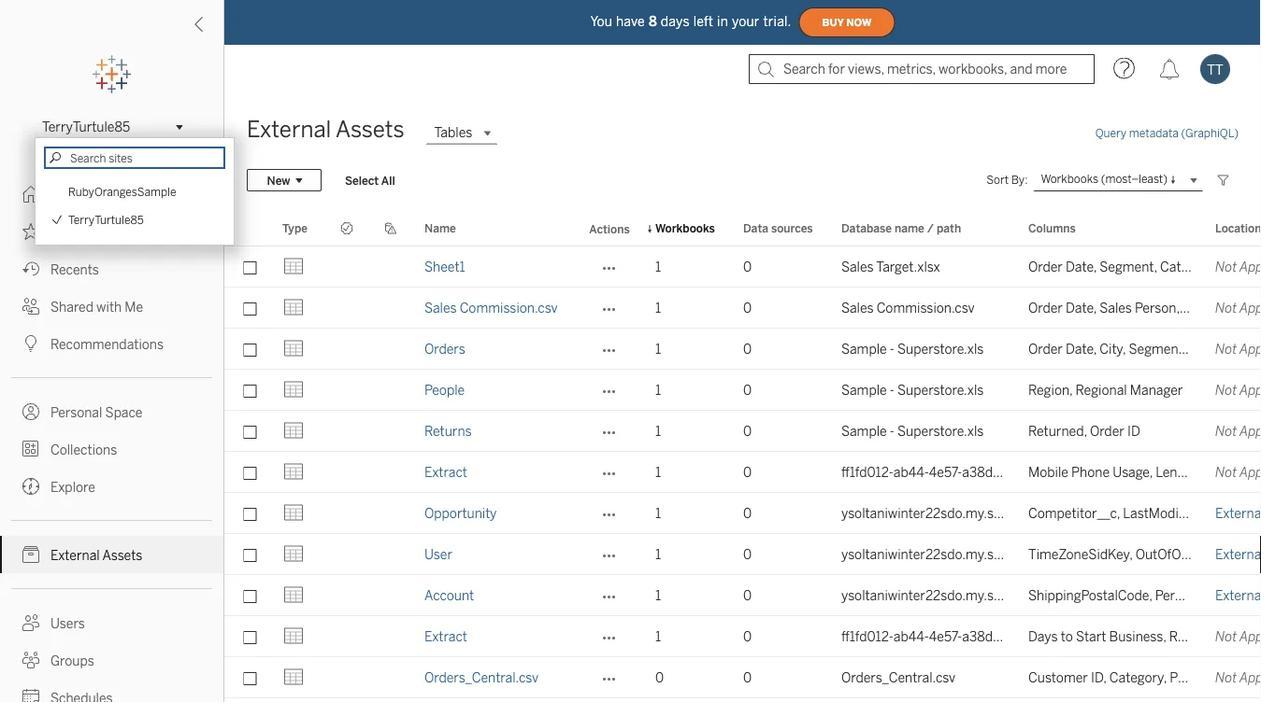 Task type: locate. For each thing, give the bounding box(es) containing it.
external assets up select
[[247, 116, 404, 143]]

1 vertical spatial region,
[[1169, 630, 1214, 645]]

1 table image from the top
[[282, 256, 305, 278]]

1 horizontal spatial commission.csv
[[877, 301, 975, 316]]

row containing opportunity
[[224, 494, 1261, 535]]

6 table image from the top
[[282, 626, 305, 648]]

1 vertical spatial ff1fd012-ab44-4e57-a38d-0afd97f726f8
[[841, 630, 1079, 645]]

1 ab44- from the top
[[894, 465, 929, 481]]

extract down account link
[[424, 630, 467, 645]]

0
[[743, 259, 752, 275], [743, 301, 752, 316], [743, 342, 752, 357], [743, 383, 752, 398], [743, 424, 752, 439], [743, 465, 752, 481], [743, 506, 752, 522], [743, 547, 752, 563], [743, 588, 752, 604], [743, 630, 752, 645], [655, 671, 664, 686], [743, 671, 752, 686]]

groups link
[[0, 642, 223, 680]]

extract link for mobile
[[424, 465, 467, 481]]

2 table image from the top
[[282, 379, 305, 402]]

2 commission.csv from the left
[[877, 301, 975, 316]]

2 orders_central.csv from the left
[[841, 671, 956, 686]]

2 vertical spatial sample - superstore.xls
[[841, 424, 984, 439]]

not up product
[[1215, 630, 1237, 645]]

externa down interest,
[[1215, 506, 1261, 522]]

0 vertical spatial ff1fd012-ab44-4e57-a38d-0afd97f726f8
[[841, 465, 1079, 481]]

1 vertical spatial assets
[[102, 548, 142, 564]]

2 externa from the top
[[1215, 547, 1261, 563]]

9 row from the top
[[224, 576, 1261, 617]]

7 1 from the top
[[655, 506, 661, 522]]

0 vertical spatial workbooks
[[1041, 173, 1098, 186]]

select all
[[345, 174, 395, 187]]

in
[[717, 14, 728, 29]]

0 horizontal spatial external
[[50, 548, 100, 564]]

workbooks left data in the right top of the page
[[655, 222, 715, 235]]

external up new popup button
[[247, 116, 331, 143]]

3 date, from the top
[[1066, 342, 1097, 357]]

external assets link
[[0, 537, 223, 574]]

3 sample - superstore.xls from the top
[[841, 424, 984, 439]]

0 vertical spatial sample - superstore.xls
[[841, 342, 984, 357]]

usage,
[[1113, 465, 1153, 481]]

extract down 'returns' link
[[424, 465, 467, 481]]

3 table image from the top
[[282, 420, 305, 443]]

path
[[937, 222, 961, 235]]

1 vertical spatial sample - superstore.xls
[[841, 383, 984, 398]]

space
[[105, 405, 142, 421]]

not right 18
[[1215, 342, 1237, 357]]

1 vertical spatial externa
[[1215, 547, 1261, 563]]

0 vertical spatial sample
[[841, 342, 887, 357]]

workbooks inside dropdown button
[[1041, 173, 1098, 186]]

1 horizontal spatial orders_central.csv
[[841, 671, 956, 686]]

table image for competitor__c, lastmodifieddate__c, s
[[282, 502, 305, 525]]

select
[[345, 174, 379, 187]]

1 - from the top
[[890, 342, 894, 357]]

0 vertical spatial a38d-
[[962, 465, 998, 481]]

ff1fd012- for mobile
[[841, 465, 894, 481]]

1 vertical spatial external
[[50, 548, 100, 564]]

category
[[1160, 259, 1215, 275]]

orders link
[[424, 342, 465, 357]]

table image for order date, city, segment
[[282, 338, 305, 360]]

4 row from the top
[[224, 370, 1261, 411]]

external assets up users link at the left of the page
[[50, 548, 142, 564]]

sales
[[841, 259, 874, 275], [424, 301, 457, 316], [841, 301, 874, 316], [1100, 301, 1132, 316]]

3 row from the top
[[224, 329, 1261, 370]]

1 row from the top
[[224, 247, 1261, 288]]

externa for outofofficemessage,
[[1215, 547, 1261, 563]]

1 vertical spatial -
[[890, 383, 894, 398]]

list box containing rubyorangessample
[[41, 172, 228, 239]]

collections
[[50, 443, 117, 458]]

5 row from the top
[[224, 411, 1261, 452]]

1 date, from the top
[[1066, 259, 1097, 275]]

externa
[[1215, 506, 1261, 522], [1215, 547, 1261, 563], [1215, 588, 1261, 604]]

8 1 from the top
[[655, 547, 661, 563]]

2 sample from the top
[[841, 383, 887, 398]]

commission.csv up orders
[[460, 301, 558, 316]]

have
[[616, 14, 645, 29]]

not right person,
[[1215, 301, 1237, 316]]

1 vertical spatial terryturtule85
[[68, 213, 144, 226]]

1 for competitor__c, lastmodifieddate__c, s
[[655, 506, 661, 522]]

table image for sheet1
[[282, 256, 305, 278]]

1 commission.csv from the left
[[460, 301, 558, 316]]

row containing orders
[[224, 329, 1261, 370]]

orders
[[424, 342, 465, 357]]

account link
[[424, 588, 474, 604]]

metadata
[[1129, 127, 1179, 140]]

date, for segment,
[[1066, 259, 1097, 275]]

ff1fd012-
[[841, 465, 894, 481], [841, 630, 894, 645]]

externa link down interest,
[[1215, 506, 1261, 522]]

a38d- left days
[[962, 630, 998, 645]]

0 vertical spatial externa link
[[1215, 506, 1261, 522]]

2 sample - superstore.xls from the top
[[841, 383, 984, 398]]

1 vertical spatial 4e57-
[[929, 630, 962, 645]]

externa up busines
[[1215, 588, 1261, 604]]

date, left city, at the right of the page
[[1066, 342, 1097, 357]]

0 vertical spatial terryturtule85
[[42, 119, 130, 135]]

externa down "s"
[[1215, 547, 1261, 563]]

cell
[[325, 247, 369, 288], [369, 247, 413, 288], [325, 288, 369, 329], [369, 288, 413, 329], [325, 329, 369, 370], [369, 329, 413, 370], [325, 370, 369, 411], [369, 370, 413, 411], [325, 411, 369, 452], [369, 411, 413, 452], [325, 452, 369, 494], [369, 452, 413, 494], [325, 494, 369, 535], [369, 494, 413, 535], [325, 535, 369, 576], [369, 535, 413, 576], [325, 576, 369, 617], [369, 576, 413, 617], [325, 617, 369, 658], [369, 617, 413, 658], [325, 658, 369, 699], [369, 658, 413, 699]]

7 table image from the top
[[282, 667, 305, 689]]

rubyorangessample link
[[68, 178, 217, 206]]

a38d-
[[962, 465, 998, 481], [962, 630, 998, 645]]

table image
[[282, 338, 305, 360], [282, 379, 305, 402], [282, 461, 305, 484], [282, 502, 305, 525], [282, 585, 305, 607], [282, 626, 305, 648], [282, 667, 305, 689]]

workbooks inside grid
[[655, 222, 715, 235]]

7 app from the top
[[1240, 630, 1261, 645]]

row containing returns
[[224, 411, 1261, 452]]

1 externa from the top
[[1215, 506, 1261, 522]]

grid
[[224, 211, 1261, 703]]

segment
[[1129, 342, 1183, 357]]

1 vertical spatial external assets
[[50, 548, 142, 564]]

id
[[1127, 424, 1140, 439]]

0afd97f726f8 down returned, on the right of page
[[998, 465, 1079, 481]]

2 date, from the top
[[1066, 301, 1097, 316]]

1 vertical spatial extract link
[[424, 630, 467, 645]]

1 vertical spatial 0afd97f726f8
[[998, 630, 1079, 645]]

external
[[247, 116, 331, 143], [50, 548, 100, 564]]

select all button
[[333, 169, 407, 192]]

a38d- left "mobile"
[[962, 465, 998, 481]]

not app up interest,
[[1215, 424, 1261, 439]]

sample - superstore.xls for returned, order id
[[841, 424, 984, 439]]

not app right manager
[[1215, 383, 1261, 398]]

1 ff1fd012- from the top
[[841, 465, 894, 481]]

2 0afd97f726f8 from the top
[[998, 630, 1079, 645]]

1 vertical spatial ff1fd012-
[[841, 630, 894, 645]]

now
[[847, 17, 872, 28]]

list box
[[41, 172, 228, 239]]

sources
[[771, 222, 813, 235]]

3 - from the top
[[890, 424, 894, 439]]

row containing people
[[224, 370, 1261, 411]]

rubyorangessample
[[68, 185, 176, 198]]

2 not app from the top
[[1215, 424, 1261, 439]]

row containing sheet1
[[224, 247, 1261, 288]]

6 app from the top
[[1240, 465, 1261, 481]]

4 not app from the top
[[1215, 630, 1261, 645]]

0 for days to start business, region, busines
[[743, 630, 752, 645]]

4 1 from the top
[[655, 383, 661, 398]]

2 vertical spatial externa link
[[1215, 588, 1261, 604]]

commission.csv down target.xlsx
[[877, 301, 975, 316]]

workbooks right by:
[[1041, 173, 1098, 186]]

1 vertical spatial ab44-
[[894, 630, 929, 645]]

2 - from the top
[[890, 383, 894, 398]]

not right category
[[1215, 259, 1237, 275]]

0 vertical spatial external
[[247, 116, 331, 143]]

workbooks (most–least) button
[[1033, 169, 1203, 192]]

0 for competitor__c, lastmodifieddate__c, s
[[743, 506, 752, 522]]

1 horizontal spatial assets
[[336, 116, 404, 143]]

date, for sales
[[1066, 301, 1097, 316]]

date, left segment,
[[1066, 259, 1097, 275]]

recents link
[[0, 251, 223, 288]]

sales down sales target.xlsx
[[841, 301, 874, 316]]

1 for order date, city, segment
[[655, 342, 661, 357]]

days
[[1028, 630, 1058, 645]]

1 table image from the top
[[282, 338, 305, 360]]

assets up users link at the left of the page
[[102, 548, 142, 564]]

ff1fd012-ab44-4e57-a38d-0afd97f726f8 for days to start business, region, busines
[[841, 630, 1079, 645]]

2 app from the top
[[1240, 301, 1261, 316]]

2 vertical spatial externa
[[1215, 588, 1261, 604]]

external down explore
[[50, 548, 100, 564]]

-
[[890, 342, 894, 357], [890, 383, 894, 398], [890, 424, 894, 439]]

0 vertical spatial ff1fd012-
[[841, 465, 894, 481]]

row
[[224, 247, 1261, 288], [224, 288, 1261, 329], [224, 329, 1261, 370], [224, 370, 1261, 411], [224, 411, 1261, 452], [224, 452, 1261, 494], [224, 494, 1261, 535], [224, 535, 1261, 576], [224, 576, 1261, 617], [224, 617, 1261, 658], [224, 658, 1261, 699]]

externa link for lastmodifieddate__c,
[[1215, 506, 1261, 522]]

8 row from the top
[[224, 535, 1261, 576]]

0 vertical spatial superstore.xls
[[897, 342, 984, 357]]

not app up product
[[1215, 630, 1261, 645]]

0 vertical spatial ab44-
[[894, 465, 929, 481]]

0 horizontal spatial assets
[[102, 548, 142, 564]]

extract for mobile
[[424, 465, 467, 481]]

sample - superstore.xls
[[841, 342, 984, 357], [841, 383, 984, 398], [841, 424, 984, 439]]

not up interest,
[[1215, 424, 1237, 439]]

2 extract link from the top
[[424, 630, 467, 645]]

0afd97f726f8 for days to start business, region, busines
[[998, 630, 1079, 645]]

0 horizontal spatial external assets
[[50, 548, 142, 564]]

1 vertical spatial superstore.xls
[[897, 383, 984, 398]]

1 4e57- from the top
[[929, 465, 962, 481]]

sales down database
[[841, 259, 874, 275]]

0afd97f726f8 for mobile phone usage, lending interest, t
[[998, 465, 1079, 481]]

1
[[655, 259, 661, 275], [655, 301, 661, 316], [655, 342, 661, 357], [655, 383, 661, 398], [655, 424, 661, 439], [655, 465, 661, 481], [655, 506, 661, 522], [655, 547, 661, 563], [655, 588, 661, 604], [655, 630, 661, 645]]

0afd97f726f8 up customer
[[998, 630, 1079, 645]]

4 table image from the top
[[282, 502, 305, 525]]

0 vertical spatial 0afd97f726f8
[[998, 465, 1079, 481]]

sales commission.csv down target.xlsx
[[841, 301, 975, 316]]

4 table image from the top
[[282, 544, 305, 566]]

2 4e57- from the top
[[929, 630, 962, 645]]

extract link down account link
[[424, 630, 467, 645]]

sort
[[987, 173, 1009, 187]]

workbooks
[[1041, 173, 1098, 186], [655, 222, 715, 235]]

1 1 from the top
[[655, 259, 661, 275]]

1 vertical spatial extract
[[424, 630, 467, 645]]

0 vertical spatial extract link
[[424, 465, 467, 481]]

not left t
[[1215, 465, 1237, 481]]

extract
[[424, 465, 467, 481], [424, 630, 467, 645]]

region, up product
[[1169, 630, 1214, 645]]

0 vertical spatial externa
[[1215, 506, 1261, 522]]

8 not from the top
[[1215, 671, 1237, 686]]

sales commission.csv link
[[424, 301, 558, 316]]

0 vertical spatial assets
[[336, 116, 404, 143]]

person,
[[1135, 301, 1180, 316]]

1 horizontal spatial region,
[[1169, 630, 1214, 645]]

grid containing sheet1
[[224, 211, 1261, 703]]

7 row from the top
[[224, 494, 1261, 535]]

6 1 from the top
[[655, 465, 661, 481]]

1 for mobile phone usage, lending interest, t
[[655, 465, 661, 481]]

order for order date, segment, category
[[1028, 259, 1063, 275]]

0 vertical spatial 4e57-
[[929, 465, 962, 481]]

1 extract link from the top
[[424, 465, 467, 481]]

home
[[50, 187, 87, 203]]

table image for returns
[[282, 420, 305, 443]]

5 table image from the top
[[282, 585, 305, 607]]

extract link
[[424, 465, 467, 481], [424, 630, 467, 645]]

1 app from the top
[[1240, 259, 1261, 275]]

target.xlsx
[[876, 259, 940, 275]]

2 externa link from the top
[[1215, 547, 1261, 563]]

11 row from the top
[[224, 658, 1261, 699]]

extract link down 'returns' link
[[424, 465, 467, 481]]

query metadata (graphiql) link
[[1095, 127, 1239, 140]]

users link
[[0, 605, 223, 642]]

extract for days
[[424, 630, 467, 645]]

assets up select all button
[[336, 116, 404, 143]]

1 not from the top
[[1215, 259, 1237, 275]]

opportunity
[[424, 506, 497, 522]]

not app for mobile phone usage, lending interest, t
[[1215, 465, 1261, 481]]

actions
[[589, 222, 630, 236]]

1 vertical spatial date,
[[1066, 301, 1097, 316]]

regional
[[1076, 383, 1127, 398]]

table image
[[282, 256, 305, 278], [282, 297, 305, 319], [282, 420, 305, 443], [282, 544, 305, 566]]

0 vertical spatial -
[[890, 342, 894, 357]]

terryturtule85
[[42, 119, 130, 135], [68, 213, 144, 226]]

4e57- for mobile
[[929, 465, 962, 481]]

category,
[[1109, 671, 1167, 686]]

1 sample - superstore.xls from the top
[[841, 342, 984, 357]]

1 horizontal spatial workbooks
[[1041, 173, 1098, 186]]

1 horizontal spatial external assets
[[247, 116, 404, 143]]

2 vertical spatial date,
[[1066, 342, 1097, 357]]

1 not app from the top
[[1215, 383, 1261, 398]]

business,
[[1109, 630, 1166, 645]]

0 horizontal spatial sales commission.csv
[[424, 301, 558, 316]]

all
[[381, 174, 395, 187]]

- for returned, order id
[[890, 424, 894, 439]]

explore link
[[0, 468, 223, 506]]

2 vertical spatial sample
[[841, 424, 887, 439]]

sheet1 link
[[424, 259, 465, 275]]

type
[[282, 222, 308, 235]]

table image for mobile phone usage, lending interest, t
[[282, 461, 305, 484]]

1 ff1fd012-ab44-4e57-a38d-0afd97f726f8 from the top
[[841, 465, 1079, 481]]

3 superstore.xls from the top
[[897, 424, 984, 439]]

table image for days to start business, region, busines
[[282, 626, 305, 648]]

segment,
[[1100, 259, 1157, 275]]

database
[[841, 222, 892, 235]]

order for order date, sales person, region
[[1028, 301, 1063, 316]]

2 ff1fd012-ab44-4e57-a38d-0afd97f726f8 from the top
[[841, 630, 1079, 645]]

0 horizontal spatial orders_central.csv
[[424, 671, 539, 686]]

1 horizontal spatial sales commission.csv
[[841, 301, 975, 316]]

recommendations
[[50, 337, 164, 352]]

1 vertical spatial a38d-
[[962, 630, 998, 645]]

5 1 from the top
[[655, 424, 661, 439]]

me
[[125, 300, 143, 315]]

tables
[[434, 125, 472, 141]]

2 ff1fd012- from the top
[[841, 630, 894, 645]]

1 a38d- from the top
[[962, 465, 998, 481]]

sales commission.csv up orders
[[424, 301, 558, 316]]

not app
[[1215, 383, 1261, 398], [1215, 424, 1261, 439], [1215, 465, 1261, 481], [1215, 630, 1261, 645]]

main navigation. press the up and down arrow keys to access links. element
[[0, 176, 223, 703]]

date, up order date, city, segment + 18 not app
[[1066, 301, 1097, 316]]

0 horizontal spatial workbooks
[[655, 222, 715, 235]]

terryturtule85 down rubyorangessample
[[68, 213, 144, 226]]

row containing account
[[224, 576, 1261, 617]]

0 vertical spatial extract
[[424, 465, 467, 481]]

2 1 from the top
[[655, 301, 661, 316]]

data
[[743, 222, 768, 235]]

2 vertical spatial -
[[890, 424, 894, 439]]

1 0afd97f726f8 from the top
[[998, 465, 1079, 481]]

0 vertical spatial date,
[[1066, 259, 1097, 275]]

navigation panel element
[[0, 56, 223, 703]]

0 horizontal spatial commission.csv
[[460, 301, 558, 316]]

region, up returned, on the right of page
[[1028, 383, 1073, 398]]

1 externa link from the top
[[1215, 506, 1261, 522]]

externa link down "s"
[[1215, 547, 1261, 563]]

2 vertical spatial superstore.xls
[[897, 424, 984, 439]]

10 1 from the top
[[655, 630, 661, 645]]

with
[[96, 300, 122, 315]]

0 vertical spatial region,
[[1028, 383, 1073, 398]]

a38d- for days
[[962, 630, 998, 645]]

personal space
[[50, 405, 142, 421]]

3 externa from the top
[[1215, 588, 1261, 604]]

2 table image from the top
[[282, 297, 305, 319]]

1 vertical spatial workbooks
[[655, 222, 715, 235]]

2 a38d- from the top
[[962, 630, 998, 645]]

2 ab44- from the top
[[894, 630, 929, 645]]

(most–least)
[[1101, 173, 1168, 186]]

not app up "s"
[[1215, 465, 1261, 481]]

1 vertical spatial sample
[[841, 383, 887, 398]]

terryturtule85 up search sites text box
[[42, 119, 130, 135]]

3 not app from the top
[[1215, 465, 1261, 481]]

2 extract from the top
[[424, 630, 467, 645]]

1 for timezonesidkey, outofofficemessage,
[[655, 547, 661, 563]]

6 not from the top
[[1215, 465, 1237, 481]]

3 sample from the top
[[841, 424, 887, 439]]

2 superstore.xls from the top
[[897, 383, 984, 398]]

not right manager
[[1215, 383, 1237, 398]]

1 extract from the top
[[424, 465, 467, 481]]

3 1 from the top
[[655, 342, 661, 357]]

not down busines
[[1215, 671, 1237, 686]]

3 table image from the top
[[282, 461, 305, 484]]

(graphiql)
[[1181, 127, 1239, 140]]

externa link up busines
[[1215, 588, 1261, 604]]

1 for order date, segment, category
[[655, 259, 661, 275]]

date, for city,
[[1066, 342, 1097, 357]]

sales commission.csv
[[424, 301, 558, 316], [841, 301, 975, 316]]

- for region, regional manager
[[890, 383, 894, 398]]

externa link
[[1215, 506, 1261, 522], [1215, 547, 1261, 563], [1215, 588, 1261, 604]]

1 vertical spatial externa link
[[1215, 547, 1261, 563]]

terryturtule85 inside popup button
[[42, 119, 130, 135]]

columns
[[1028, 222, 1076, 235]]

2 row from the top
[[224, 288, 1261, 329]]

row group
[[224, 247, 1261, 703]]

3 app from the top
[[1240, 342, 1261, 357]]

sales up city, at the right of the page
[[1100, 301, 1132, 316]]



Task type: describe. For each thing, give the bounding box(es) containing it.
5 not from the top
[[1215, 424, 1237, 439]]

returns link
[[424, 424, 472, 439]]

order date, city, segment + 18 not app
[[1028, 342, 1261, 357]]

groups
[[50, 654, 94, 669]]

region
[[1182, 301, 1224, 316]]

superstore.xls for returned,
[[897, 424, 984, 439]]

buy now
[[822, 17, 872, 28]]

0 for mobile phone usage, lending interest, t
[[743, 465, 752, 481]]

product
[[1170, 671, 1217, 686]]

not app for region, regional manager
[[1215, 383, 1261, 398]]

row containing user
[[224, 535, 1261, 576]]

sales down sheet1 link
[[424, 301, 457, 316]]

table image for customer id, category, product
[[282, 667, 305, 689]]

competitor__c, lastmodifieddate__c, s
[[1028, 506, 1261, 522]]

outofofficemessage,
[[1135, 547, 1261, 563]]

order date, segment, category not app
[[1028, 259, 1261, 275]]

Search for views, metrics, workbooks, and more text field
[[749, 54, 1095, 84]]

ff1fd012-ab44-4e57-a38d-0afd97f726f8 for mobile phone usage, lending interest, t
[[841, 465, 1079, 481]]

10 row from the top
[[224, 617, 1261, 658]]

ab44- for mobile phone usage, lending interest, t
[[894, 465, 929, 481]]

users
[[50, 617, 85, 632]]

workbooks for workbooks
[[655, 222, 715, 235]]

you have 8 days left in your trial.
[[590, 14, 791, 29]]

1 sample from the top
[[841, 342, 887, 357]]

2 sales commission.csv from the left
[[841, 301, 975, 316]]

trial.
[[763, 14, 791, 29]]

days
[[661, 14, 690, 29]]

tables button
[[427, 122, 497, 144]]

18
[[1198, 344, 1208, 357]]

sheet1
[[424, 259, 465, 275]]

5 app from the top
[[1240, 424, 1261, 439]]

manager
[[1130, 383, 1183, 398]]

row containing orders_central.csv
[[224, 658, 1261, 699]]

8 app from the top
[[1240, 671, 1261, 686]]

terryturtule85 for terryturtule85 link
[[68, 213, 144, 226]]

city,
[[1100, 342, 1126, 357]]

s
[[1255, 506, 1261, 522]]

account
[[424, 588, 474, 604]]

shared
[[50, 300, 93, 315]]

row group containing sheet1
[[224, 247, 1261, 703]]

opportunity link
[[424, 506, 497, 522]]

location
[[1215, 222, 1261, 235]]

extract link for days
[[424, 630, 467, 645]]

lending
[[1156, 465, 1203, 481]]

personal space link
[[0, 394, 223, 431]]

row containing sales commission.csv
[[224, 288, 1261, 329]]

table image for region, regional manager
[[282, 379, 305, 402]]

shared with me link
[[0, 288, 223, 325]]

1 for order date, sales person, region
[[655, 301, 661, 316]]

1 horizontal spatial external
[[247, 116, 331, 143]]

sample - superstore.xls for region, regional manager
[[841, 383, 984, 398]]

ff1fd012- for days
[[841, 630, 894, 645]]

not app for days to start business, region, busines
[[1215, 630, 1261, 645]]

explore
[[50, 480, 95, 495]]

3 not from the top
[[1215, 342, 1237, 357]]

left
[[693, 14, 713, 29]]

0 for timezonesidkey, outofofficemessage,
[[743, 547, 752, 563]]

table image for sales commission.csv
[[282, 297, 305, 319]]

workbooks (most–least)
[[1041, 173, 1168, 186]]

busines
[[1217, 630, 1261, 645]]

personal
[[50, 405, 102, 421]]

7 not from the top
[[1215, 630, 1237, 645]]

0 for returned, order id
[[743, 424, 752, 439]]

name
[[895, 222, 924, 235]]

returned,
[[1028, 424, 1087, 439]]

0 for region, regional manager
[[743, 383, 752, 398]]

1 superstore.xls from the top
[[897, 342, 984, 357]]

terryturtule85 button
[[35, 116, 189, 138]]

4e57- for days
[[929, 630, 962, 645]]

0 for order date, sales person, region
[[743, 301, 752, 316]]

timezonesidkey, outofofficemessage,
[[1028, 547, 1261, 563]]

collections link
[[0, 431, 223, 468]]

days to start business, region, busines
[[1028, 630, 1261, 645]]

externa for lastmodifieddate__c,
[[1215, 506, 1261, 522]]

orders_central.csv link
[[424, 671, 539, 686]]

query metadata (graphiql)
[[1095, 127, 1239, 140]]

order date, sales person, region not app
[[1028, 301, 1261, 316]]

0 for order date, city, segment
[[743, 342, 752, 357]]

+
[[1189, 344, 1195, 357]]

sales target.xlsx
[[841, 259, 940, 275]]

order for order date, city, segment
[[1028, 342, 1063, 357]]

superstore.xls for region,
[[897, 383, 984, 398]]

1 sales commission.csv from the left
[[424, 301, 558, 316]]

6 row from the top
[[224, 452, 1261, 494]]

ab44- for days to start business, region, busines
[[894, 630, 929, 645]]

1 orders_central.csv from the left
[[424, 671, 539, 686]]

4 not from the top
[[1215, 383, 1237, 398]]

workbooks for workbooks (most–least)
[[1041, 173, 1098, 186]]

terryturtule85 for terryturtule85 popup button
[[42, 119, 130, 135]]

user link
[[424, 547, 452, 563]]

database name / path
[[841, 222, 961, 235]]

0 for order date, segment, category
[[743, 259, 752, 275]]

sample for region,
[[841, 383, 887, 398]]

you
[[590, 14, 612, 29]]

region, regional manager
[[1028, 383, 1183, 398]]

competitor__c,
[[1028, 506, 1120, 522]]

1 for days to start business, region, busines
[[655, 630, 661, 645]]

t
[[1258, 465, 1261, 481]]

sort by:
[[987, 173, 1028, 187]]

2 not from the top
[[1215, 301, 1237, 316]]

query
[[1095, 127, 1127, 140]]

to
[[1061, 630, 1073, 645]]

your
[[732, 14, 760, 29]]

3 externa link from the top
[[1215, 588, 1261, 604]]

people link
[[424, 383, 465, 398]]

new
[[267, 174, 290, 187]]

interest,
[[1206, 465, 1256, 481]]

assets inside main navigation. press the up and down arrow keys to access links. element
[[102, 548, 142, 564]]

1 for returned, order id
[[655, 424, 661, 439]]

0 vertical spatial external assets
[[247, 116, 404, 143]]

customer
[[1028, 671, 1088, 686]]

phone
[[1071, 465, 1110, 481]]

by:
[[1011, 173, 1028, 187]]

external assets inside main navigation. press the up and down arrow keys to access links. element
[[50, 548, 142, 564]]

a38d- for mobile
[[962, 465, 998, 481]]

returned, order id
[[1028, 424, 1140, 439]]

sample for returned,
[[841, 424, 887, 439]]

id,
[[1091, 671, 1106, 686]]

0 for customer id, category, product
[[743, 671, 752, 686]]

4 app from the top
[[1240, 383, 1261, 398]]

1 for region, regional manager
[[655, 383, 661, 398]]

timezonesidkey,
[[1028, 547, 1133, 563]]

buy
[[822, 17, 844, 28]]

buy now button
[[799, 7, 895, 37]]

people
[[424, 383, 465, 398]]

external inside main navigation. press the up and down arrow keys to access links. element
[[50, 548, 100, 564]]

0 horizontal spatial region,
[[1028, 383, 1073, 398]]

9 1 from the top
[[655, 588, 661, 604]]

table image for user
[[282, 544, 305, 566]]

favorites link
[[0, 213, 223, 251]]

name
[[424, 222, 456, 235]]

not app for returned, order id
[[1215, 424, 1261, 439]]

favorites
[[50, 225, 104, 240]]

mobile
[[1028, 465, 1068, 481]]

externa link for outofofficemessage,
[[1215, 547, 1261, 563]]

8
[[649, 14, 657, 29]]

Search sites text field
[[44, 147, 225, 169]]



Task type: vqa. For each thing, say whether or not it's contained in the screenshot.
Sheet 1 to the left
no



